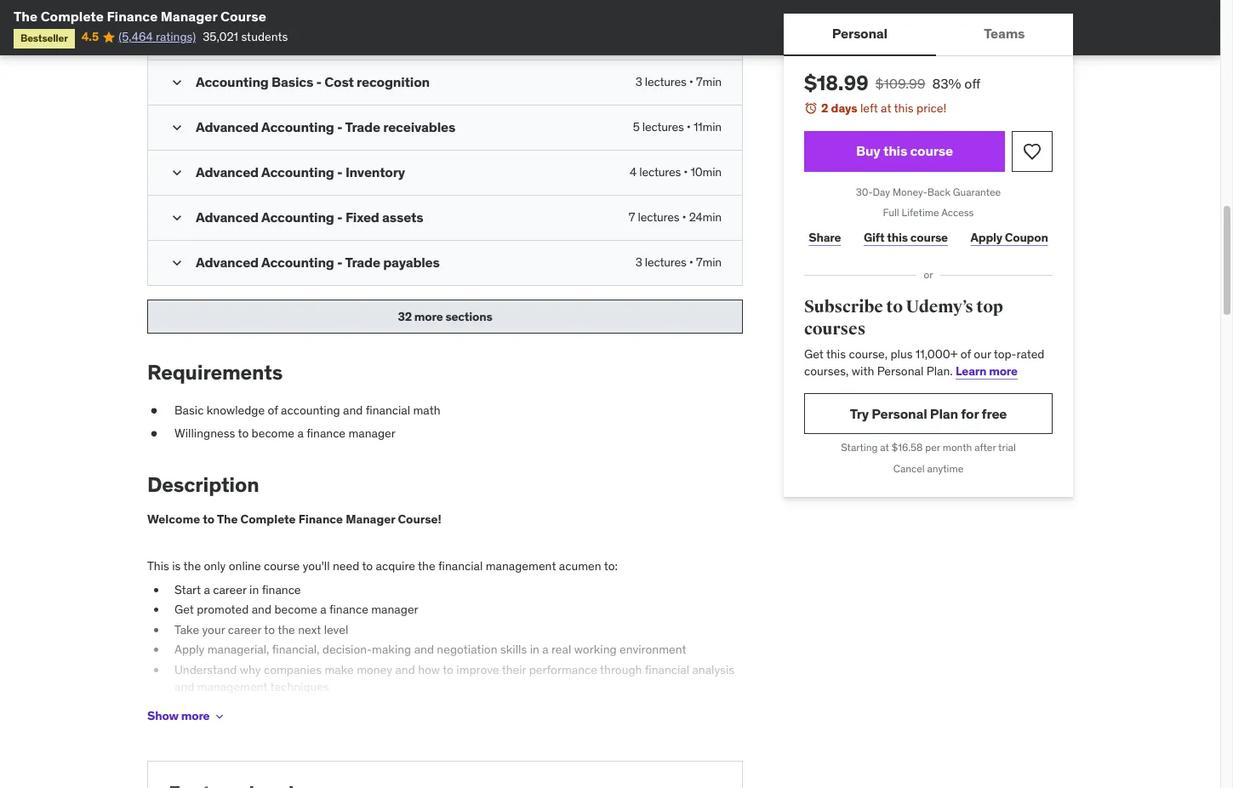 Task type: describe. For each thing, give the bounding box(es) containing it.
4
[[630, 164, 637, 180]]

basic
[[175, 403, 204, 418]]

• for assets
[[682, 209, 687, 225]]

2 vertical spatial finance
[[330, 602, 369, 618]]

apply coupon
[[971, 230, 1049, 245]]

trade for receivables
[[345, 118, 381, 135]]

lectures for assets
[[638, 209, 680, 225]]

- for receivables
[[337, 118, 343, 135]]

get inside get this course, plus 11,000+ of our top-rated courses, with personal plan.
[[805, 347, 824, 362]]

0 horizontal spatial of
[[268, 403, 278, 418]]

price!
[[917, 100, 947, 116]]

7min for advanced accounting - trade payables
[[697, 255, 722, 270]]

1 small image from the top
[[169, 29, 186, 46]]

1 horizontal spatial financial
[[439, 559, 483, 574]]

subscribe
[[805, 296, 884, 318]]

more for learn
[[990, 363, 1018, 379]]

to right need
[[362, 559, 373, 574]]

32 more sections button
[[147, 300, 743, 334]]

left
[[861, 100, 879, 116]]

1 vertical spatial complete
[[241, 512, 296, 527]]

inventory
[[346, 164, 405, 181]]

decision-
[[323, 642, 372, 658]]

$18.99
[[805, 70, 869, 96]]

gift this course
[[864, 230, 948, 245]]

course for buy this course
[[911, 142, 954, 159]]

advanced for advanced accounting - fixed assets
[[196, 209, 259, 226]]

accounting
[[281, 403, 340, 418]]

to down knowledge
[[238, 426, 249, 441]]

days
[[832, 100, 858, 116]]

personal inside get this course, plus 11,000+ of our top-rated courses, with personal plan.
[[878, 363, 924, 379]]

a up level
[[320, 602, 327, 618]]

students
[[241, 29, 288, 45]]

xsmall image inside show more 'button'
[[213, 710, 227, 724]]

off
[[965, 75, 981, 92]]

small image for accounting
[[169, 74, 186, 91]]

try personal plan for free link
[[805, 394, 1053, 435]]

with
[[852, 363, 875, 379]]

show more button
[[147, 700, 227, 734]]

0 horizontal spatial financial
[[366, 403, 411, 418]]

accounting down 35,021
[[196, 73, 269, 90]]

0 horizontal spatial the
[[184, 559, 201, 574]]

2 horizontal spatial financial
[[645, 662, 690, 678]]

the complete finance manager course
[[14, 8, 266, 25]]

is
[[172, 559, 181, 574]]

our
[[974, 347, 992, 362]]

advanced accounting - inventory
[[196, 164, 405, 181]]

buy this course button
[[805, 131, 1006, 172]]

2 days left at this price!
[[822, 100, 947, 116]]

personal button
[[784, 14, 936, 54]]

managerial,
[[207, 642, 269, 658]]

at inside starting at $16.58 per month after trial cancel anytime
[[881, 441, 890, 454]]

coupon
[[1006, 230, 1049, 245]]

small image for advanced accounting - trade receivables
[[169, 119, 186, 136]]

full
[[883, 206, 900, 219]]

make
[[325, 662, 354, 678]]

- for recognition
[[316, 73, 322, 90]]

willingness to become a finance manager
[[175, 426, 396, 441]]

a right start
[[204, 582, 210, 597]]

gift this course link
[[860, 221, 953, 255]]

2
[[822, 100, 829, 116]]

cancel
[[894, 463, 925, 475]]

udemy's
[[906, 296, 974, 318]]

guarantee
[[954, 185, 1002, 198]]

improve
[[457, 662, 499, 678]]

1 vertical spatial finance
[[262, 582, 301, 597]]

0 vertical spatial manager
[[349, 426, 396, 441]]

advanced for advanced accounting - trade receivables
[[196, 118, 259, 135]]

1 vertical spatial manager
[[346, 512, 395, 527]]

advanced accounting - trade payables
[[196, 254, 440, 271]]

math
[[413, 403, 441, 418]]

2 horizontal spatial the
[[418, 559, 436, 574]]

0 vertical spatial complete
[[41, 8, 104, 25]]

negotiation
[[437, 642, 498, 658]]

assets
[[382, 209, 424, 226]]

1 horizontal spatial in
[[530, 642, 540, 658]]

how
[[418, 662, 440, 678]]

per
[[926, 441, 941, 454]]

try personal plan for free
[[850, 405, 1008, 422]]

and left how
[[395, 662, 415, 678]]

2 vertical spatial personal
[[872, 405, 928, 422]]

welcome
[[147, 512, 200, 527]]

small image for advanced
[[169, 209, 186, 227]]

and down understand
[[175, 679, 194, 694]]

0 vertical spatial at
[[881, 100, 892, 116]]

subscribe to udemy's top courses
[[805, 296, 1004, 339]]

knowledge
[[207, 403, 265, 418]]

1 horizontal spatial finance
[[299, 512, 343, 527]]

starting
[[841, 441, 878, 454]]

accounting basics - cost recognition
[[196, 73, 430, 90]]

35,021 students
[[203, 29, 288, 45]]

share button
[[805, 221, 846, 255]]

techniques
[[270, 679, 329, 694]]

basics
[[272, 73, 313, 90]]

receivables
[[383, 118, 456, 135]]

small image for advanced accounting - trade payables
[[169, 255, 186, 272]]

alarm image
[[805, 101, 818, 115]]

management
[[197, 679, 268, 694]]

ratings)
[[156, 29, 196, 45]]

lectures right 4
[[640, 164, 681, 180]]

1 vertical spatial the
[[217, 512, 238, 527]]

accounting for advanced accounting - fixed assets
[[261, 209, 334, 226]]

next
[[298, 622, 321, 638]]

plus
[[891, 347, 913, 362]]

course inside this is the only online course you'll need to acquire the financial management acumen to: start a career in finance get promoted and become a finance manager take your career to the next level apply managerial, financial, decision-making and negotiation skills in a real working environment understand why companies make money and how to improve their performance through financial analysis and management techniques
[[264, 559, 300, 574]]

0 horizontal spatial finance
[[107, 8, 158, 25]]

4 lectures • 10min
[[630, 164, 722, 180]]

course!
[[398, 512, 442, 527]]

companies
[[264, 662, 322, 678]]

1 horizontal spatial the
[[278, 622, 295, 638]]

advanced accounting - fixed assets
[[196, 209, 424, 226]]

or
[[924, 268, 934, 281]]

to:
[[604, 559, 618, 574]]

11min
[[694, 119, 722, 135]]

advanced accounting - trade receivables
[[196, 118, 456, 135]]

of inside get this course, plus 11,000+ of our top-rated courses, with personal plan.
[[961, 347, 972, 362]]

get this course, plus 11,000+ of our top-rated courses, with personal plan.
[[805, 347, 1045, 379]]

advanced for advanced accounting - trade payables
[[196, 254, 259, 271]]

performance
[[529, 662, 598, 678]]

$109.99
[[876, 75, 926, 92]]

plan.
[[927, 363, 953, 379]]

• for recognition
[[690, 74, 694, 89]]

start
[[175, 582, 201, 597]]

buy this course
[[857, 142, 954, 159]]

and become
[[252, 602, 317, 618]]

• for payables
[[690, 255, 694, 270]]

more for 32
[[414, 309, 443, 324]]

0 vertical spatial career
[[213, 582, 247, 597]]

month
[[943, 441, 973, 454]]

xsmall image
[[147, 426, 161, 443]]

5 lectures • 11min
[[633, 119, 722, 135]]

course,
[[849, 347, 888, 362]]



Task type: locate. For each thing, give the bounding box(es) containing it.
0 horizontal spatial manager
[[161, 8, 217, 25]]

finance
[[307, 426, 346, 441], [262, 582, 301, 597], [330, 602, 369, 618]]

0 vertical spatial finance
[[107, 8, 158, 25]]

day
[[873, 185, 891, 198]]

this right buy
[[884, 142, 908, 159]]

- down cost
[[337, 118, 343, 135]]

0 horizontal spatial the
[[14, 8, 38, 25]]

lectures up 5 lectures • 11min
[[645, 74, 687, 89]]

real
[[552, 642, 572, 658]]

1 vertical spatial trade
[[345, 254, 381, 271]]

4 advanced from the top
[[196, 254, 259, 271]]

financial down 'environment'
[[645, 662, 690, 678]]

more right 32 in the left top of the page
[[414, 309, 443, 324]]

1 horizontal spatial complete
[[241, 512, 296, 527]]

get up the take at left
[[175, 602, 194, 618]]

4 small image from the top
[[169, 255, 186, 272]]

3 for payables
[[636, 255, 643, 270]]

3 down 7 lectures • 24min
[[636, 255, 643, 270]]

more right show at the left bottom of the page
[[181, 709, 210, 724]]

3 lectures • 7min down 7 lectures • 24min
[[636, 255, 722, 270]]

for
[[962, 405, 979, 422]]

1 3 lectures • 7min from the top
[[636, 74, 722, 89]]

0 horizontal spatial in
[[250, 582, 259, 597]]

small image
[[169, 74, 186, 91], [169, 209, 186, 227]]

accounting up advanced accounting - fixed assets
[[261, 164, 334, 181]]

this for gift
[[888, 230, 908, 245]]

• left 11min
[[687, 119, 691, 135]]

0 horizontal spatial xsmall image
[[147, 403, 161, 419]]

in right the skills
[[530, 642, 540, 658]]

learn
[[956, 363, 987, 379]]

7min up 11min
[[697, 74, 722, 89]]

more inside 'button'
[[181, 709, 210, 724]]

1 small image from the top
[[169, 74, 186, 91]]

to down and become
[[264, 622, 275, 638]]

this inside button
[[884, 142, 908, 159]]

share
[[809, 230, 842, 245]]

this is the only online course you'll need to acquire the financial management acumen to: start a career in finance get promoted and become a finance manager take your career to the next level apply managerial, financial, decision-making and negotiation skills in a real working environment understand why companies make money and how to improve their performance through financial analysis and management techniques
[[147, 559, 735, 694]]

a down basic knowledge of accounting and financial math
[[298, 426, 304, 441]]

1 vertical spatial in
[[530, 642, 540, 658]]

• left 10min
[[684, 164, 688, 180]]

management acumen
[[486, 559, 602, 574]]

apply inside button
[[971, 230, 1003, 245]]

5
[[633, 119, 640, 135]]

- left 'fixed'
[[337, 209, 343, 226]]

apply down the take at left
[[175, 642, 205, 658]]

1 vertical spatial financial
[[439, 559, 483, 574]]

1 horizontal spatial get
[[805, 347, 824, 362]]

manager inside this is the only online course you'll need to acquire the financial management acumen to: start a career in finance get promoted and become a finance manager take your career to the next level apply managerial, financial, decision-making and negotiation skills in a real working environment understand why companies make money and how to improve their performance through financial analysis and management techniques
[[371, 602, 419, 618]]

2 vertical spatial financial
[[645, 662, 690, 678]]

lectures down 7 lectures • 24min
[[645, 255, 687, 270]]

the
[[184, 559, 201, 574], [418, 559, 436, 574], [278, 622, 295, 638]]

their
[[502, 662, 526, 678]]

manager left course!
[[346, 512, 395, 527]]

0 vertical spatial trade
[[345, 118, 381, 135]]

35,021
[[203, 29, 238, 45]]

lifetime
[[902, 206, 940, 219]]

0 vertical spatial the
[[14, 8, 38, 25]]

more down top-
[[990, 363, 1018, 379]]

1 vertical spatial get
[[175, 602, 194, 618]]

1 vertical spatial 3
[[636, 255, 643, 270]]

(5,464
[[119, 29, 153, 45]]

analysis
[[693, 662, 735, 678]]

lectures right 7
[[638, 209, 680, 225]]

1 vertical spatial 7min
[[697, 255, 722, 270]]

money-
[[893, 185, 928, 198]]

and right "accounting"
[[343, 403, 363, 418]]

of left our
[[961, 347, 972, 362]]

financial left the math
[[366, 403, 411, 418]]

in
[[250, 582, 259, 597], [530, 642, 540, 658]]

at right left
[[881, 100, 892, 116]]

small image
[[169, 29, 186, 46], [169, 119, 186, 136], [169, 164, 186, 181], [169, 255, 186, 272]]

3 for recognition
[[636, 74, 643, 89]]

2 small image from the top
[[169, 209, 186, 227]]

online
[[229, 559, 261, 574]]

advanced for advanced accounting - inventory
[[196, 164, 259, 181]]

this up courses,
[[827, 347, 846, 362]]

3 lectures • 7min up 5 lectures • 11min
[[636, 74, 722, 89]]

the right acquire
[[418, 559, 436, 574]]

1 horizontal spatial the
[[217, 512, 238, 527]]

xsmall image
[[147, 403, 161, 419], [213, 710, 227, 724]]

of
[[961, 347, 972, 362], [268, 403, 278, 418]]

sections
[[446, 309, 493, 324]]

1 advanced from the top
[[196, 118, 259, 135]]

0 vertical spatial course
[[911, 142, 954, 159]]

7min down 24min
[[697, 255, 722, 270]]

free
[[982, 405, 1008, 422]]

• for receivables
[[687, 119, 691, 135]]

at left $16.58
[[881, 441, 890, 454]]

(5,464 ratings)
[[119, 29, 196, 45]]

teams
[[985, 25, 1025, 42]]

2 small image from the top
[[169, 119, 186, 136]]

why
[[240, 662, 261, 678]]

- left inventory
[[337, 164, 343, 181]]

apply down 'access'
[[971, 230, 1003, 245]]

2 vertical spatial more
[[181, 709, 210, 724]]

3 advanced from the top
[[196, 209, 259, 226]]

accounting down advanced accounting - fixed assets
[[261, 254, 334, 271]]

more
[[414, 309, 443, 324], [990, 363, 1018, 379], [181, 709, 210, 724]]

personal up $18.99
[[833, 25, 888, 42]]

0 vertical spatial more
[[414, 309, 443, 324]]

lectures right 5
[[643, 119, 684, 135]]

32 more sections
[[398, 309, 493, 324]]

the down and become
[[278, 622, 295, 638]]

1 7min from the top
[[697, 74, 722, 89]]

lectures for receivables
[[643, 119, 684, 135]]

learn more link
[[956, 363, 1018, 379]]

this right gift
[[888, 230, 908, 245]]

through
[[600, 662, 642, 678]]

requirements
[[147, 359, 283, 386]]

- for assets
[[337, 209, 343, 226]]

1 horizontal spatial xsmall image
[[213, 710, 227, 724]]

personal inside button
[[833, 25, 888, 42]]

tab list containing personal
[[784, 14, 1074, 56]]

2 3 lectures • 7min from the top
[[636, 255, 722, 270]]

7 lectures • 24min
[[629, 209, 722, 225]]

1 horizontal spatial of
[[961, 347, 972, 362]]

willingness
[[175, 426, 235, 441]]

0 vertical spatial 7min
[[697, 74, 722, 89]]

7
[[629, 209, 636, 225]]

complete up 'online'
[[241, 512, 296, 527]]

30-day money-back guarantee full lifetime access
[[856, 185, 1002, 219]]

0 horizontal spatial more
[[181, 709, 210, 724]]

environment
[[620, 642, 687, 658]]

1 vertical spatial finance
[[299, 512, 343, 527]]

course for gift this course
[[911, 230, 948, 245]]

3 lectures • 7min for accounting basics - cost recognition
[[636, 74, 722, 89]]

small image for advanced accounting - inventory
[[169, 164, 186, 181]]

3 up 5
[[636, 74, 643, 89]]

1 vertical spatial xsmall image
[[213, 710, 227, 724]]

lectures for recognition
[[645, 74, 687, 89]]

• up 5 lectures • 11min
[[690, 74, 694, 89]]

0 vertical spatial of
[[961, 347, 972, 362]]

xsmall image down management
[[213, 710, 227, 724]]

10min
[[691, 164, 722, 180]]

trade up inventory
[[345, 118, 381, 135]]

back
[[928, 185, 951, 198]]

manager up ratings)
[[161, 8, 217, 25]]

wishlist image
[[1023, 141, 1043, 161]]

0 vertical spatial 3 lectures • 7min
[[636, 74, 722, 89]]

career up promoted
[[213, 582, 247, 597]]

0 vertical spatial get
[[805, 347, 824, 362]]

the up the bestseller
[[14, 8, 38, 25]]

1 vertical spatial at
[[881, 441, 890, 454]]

1 3 from the top
[[636, 74, 643, 89]]

0 vertical spatial small image
[[169, 74, 186, 91]]

2 7min from the top
[[697, 255, 722, 270]]

more inside button
[[414, 309, 443, 324]]

- for payables
[[337, 254, 343, 271]]

personal down plus
[[878, 363, 924, 379]]

show
[[147, 709, 179, 724]]

1 trade from the top
[[345, 118, 381, 135]]

accounting up advanced accounting - inventory
[[261, 118, 334, 135]]

2 vertical spatial course
[[264, 559, 300, 574]]

3 small image from the top
[[169, 164, 186, 181]]

1 vertical spatial 3 lectures • 7min
[[636, 255, 722, 270]]

4.5
[[82, 29, 99, 45]]

finance up "you'll"
[[299, 512, 343, 527]]

recognition
[[357, 73, 430, 90]]

top
[[977, 296, 1004, 318]]

2 trade from the top
[[345, 254, 381, 271]]

of up become
[[268, 403, 278, 418]]

to right how
[[443, 662, 454, 678]]

0 vertical spatial in
[[250, 582, 259, 597]]

0 vertical spatial personal
[[833, 25, 888, 42]]

only
[[204, 559, 226, 574]]

get up courses,
[[805, 347, 824, 362]]

to down description
[[203, 512, 215, 527]]

career up 'managerial,'
[[228, 622, 262, 638]]

this for buy
[[884, 142, 908, 159]]

manager
[[161, 8, 217, 25], [346, 512, 395, 527]]

2 advanced from the top
[[196, 164, 259, 181]]

accounting down advanced accounting - inventory
[[261, 209, 334, 226]]

financial,
[[272, 642, 320, 658]]

trial
[[999, 441, 1017, 454]]

the
[[14, 8, 38, 25], [217, 512, 238, 527]]

0 horizontal spatial get
[[175, 602, 194, 618]]

finance up level
[[330, 602, 369, 618]]

1 vertical spatial apply
[[175, 642, 205, 658]]

in down 'online'
[[250, 582, 259, 597]]

24min
[[689, 209, 722, 225]]

0 horizontal spatial apply
[[175, 642, 205, 658]]

0 vertical spatial financial
[[366, 403, 411, 418]]

to
[[887, 296, 903, 318], [238, 426, 249, 441], [203, 512, 215, 527], [362, 559, 373, 574], [264, 622, 275, 638], [443, 662, 454, 678]]

apply coupon button
[[967, 221, 1053, 255]]

1 vertical spatial of
[[268, 403, 278, 418]]

1 vertical spatial manager
[[371, 602, 419, 618]]

the right is
[[184, 559, 201, 574]]

1 horizontal spatial manager
[[346, 512, 395, 527]]

acquire
[[376, 559, 415, 574]]

this for get
[[827, 347, 846, 362]]

1 vertical spatial career
[[228, 622, 262, 638]]

1 vertical spatial more
[[990, 363, 1018, 379]]

xsmall image up xsmall icon
[[147, 403, 161, 419]]

apply inside this is the only online course you'll need to acquire the financial management acumen to: start a career in finance get promoted and become a finance manager take your career to the next level apply managerial, financial, decision-making and negotiation skills in a real working environment understand why companies make money and how to improve their performance through financial analysis and management techniques
[[175, 642, 205, 658]]

0 horizontal spatial complete
[[41, 8, 104, 25]]

course
[[220, 8, 266, 25]]

accounting for advanced accounting - trade payables
[[261, 254, 334, 271]]

- down advanced accounting - fixed assets
[[337, 254, 343, 271]]

0 vertical spatial manager
[[161, 8, 217, 25]]

0 vertical spatial apply
[[971, 230, 1003, 245]]

rated
[[1017, 347, 1045, 362]]

you'll
[[303, 559, 330, 574]]

- left cost
[[316, 73, 322, 90]]

11,000+
[[916, 347, 958, 362]]

manager up making
[[371, 602, 419, 618]]

to left udemy's
[[887, 296, 903, 318]]

2 3 from the top
[[636, 255, 643, 270]]

• left 24min
[[682, 209, 687, 225]]

$16.58
[[892, 441, 923, 454]]

personal up $16.58
[[872, 405, 928, 422]]

working
[[575, 642, 617, 658]]

cost
[[325, 73, 354, 90]]

to inside 'subscribe to udemy's top courses'
[[887, 296, 903, 318]]

lectures for payables
[[645, 255, 687, 270]]

show more
[[147, 709, 210, 724]]

finance down "accounting"
[[307, 426, 346, 441]]

apply
[[971, 230, 1003, 245], [175, 642, 205, 658]]

this inside get this course, plus 11,000+ of our top-rated courses, with personal plan.
[[827, 347, 846, 362]]

1 vertical spatial small image
[[169, 209, 186, 227]]

1 horizontal spatial apply
[[971, 230, 1003, 245]]

$18.99 $109.99 83% off
[[805, 70, 981, 96]]

0 vertical spatial xsmall image
[[147, 403, 161, 419]]

•
[[690, 74, 694, 89], [687, 119, 691, 135], [684, 164, 688, 180], [682, 209, 687, 225], [690, 255, 694, 270]]

finance up (5,464
[[107, 8, 158, 25]]

finance up and become
[[262, 582, 301, 597]]

1 vertical spatial personal
[[878, 363, 924, 379]]

this down $109.99
[[895, 100, 914, 116]]

level
[[324, 622, 349, 638]]

tab list
[[784, 14, 1074, 56]]

your
[[202, 622, 225, 638]]

7min for accounting basics - cost recognition
[[697, 74, 722, 89]]

understand
[[175, 662, 237, 678]]

get inside this is the only online course you'll need to acquire the financial management acumen to: start a career in finance get promoted and become a finance manager take your career to the next level apply managerial, financial, decision-making and negotiation skills in a real working environment understand why companies make money and how to improve their performance through financial analysis and management techniques
[[175, 602, 194, 618]]

trade down 'fixed'
[[345, 254, 381, 271]]

course left "you'll"
[[264, 559, 300, 574]]

trade for payables
[[345, 254, 381, 271]]

skills
[[501, 642, 527, 658]]

accounting for advanced accounting - inventory
[[261, 164, 334, 181]]

• down 24min
[[690, 255, 694, 270]]

this
[[147, 559, 169, 574]]

2 horizontal spatial more
[[990, 363, 1018, 379]]

manager down basic knowledge of accounting and financial math
[[349, 426, 396, 441]]

course down lifetime
[[911, 230, 948, 245]]

and up how
[[414, 642, 434, 658]]

welcome to the complete finance manager course!
[[147, 512, 442, 527]]

course up back
[[911, 142, 954, 159]]

83%
[[933, 75, 962, 92]]

1 vertical spatial course
[[911, 230, 948, 245]]

the down description
[[217, 512, 238, 527]]

course inside button
[[911, 142, 954, 159]]

1 horizontal spatial more
[[414, 309, 443, 324]]

learn more
[[956, 363, 1018, 379]]

more for show
[[181, 709, 210, 724]]

and
[[343, 403, 363, 418], [414, 642, 434, 658], [395, 662, 415, 678], [175, 679, 194, 694]]

a left the 'real'
[[543, 642, 549, 658]]

financial down course!
[[439, 559, 483, 574]]

complete up 4.5
[[41, 8, 104, 25]]

0 vertical spatial finance
[[307, 426, 346, 441]]

0 vertical spatial 3
[[636, 74, 643, 89]]

at
[[881, 100, 892, 116], [881, 441, 890, 454]]

anytime
[[928, 463, 964, 475]]

take
[[175, 622, 199, 638]]

3 lectures • 7min for advanced accounting - trade payables
[[636, 255, 722, 270]]

accounting for advanced accounting - trade receivables
[[261, 118, 334, 135]]



Task type: vqa. For each thing, say whether or not it's contained in the screenshot.
Audio
no



